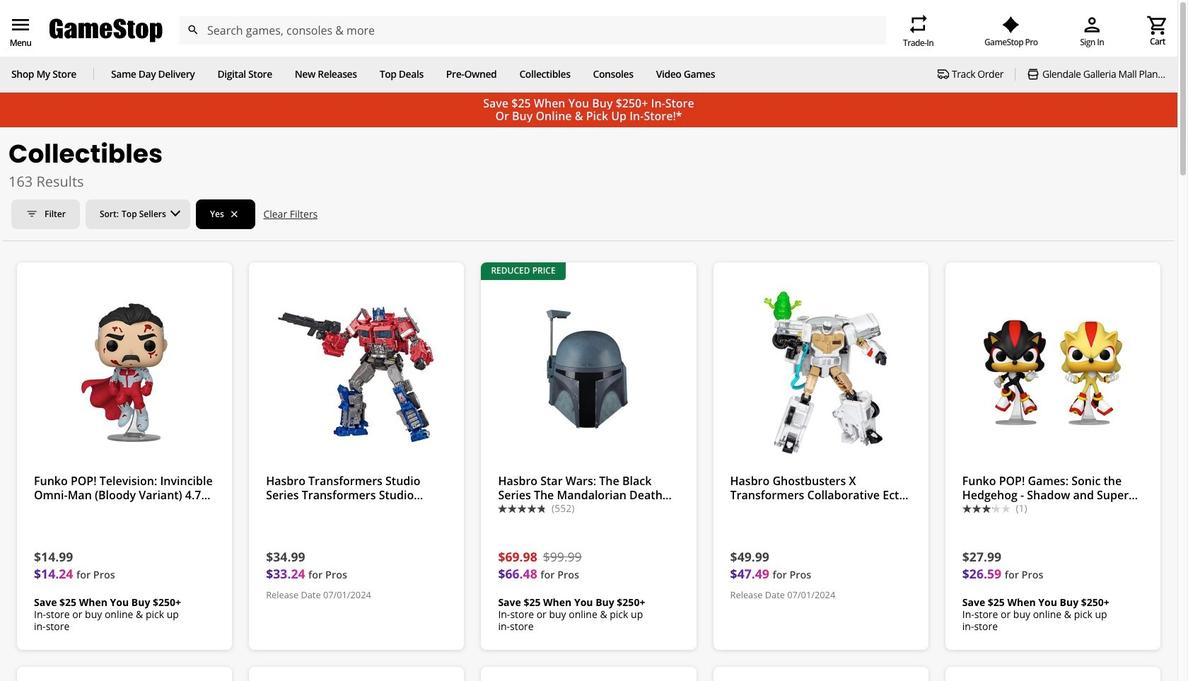 Task type: vqa. For each thing, say whether or not it's contained in the screenshot.
email field
no



Task type: describe. For each thing, give the bounding box(es) containing it.
Search games, consoles & more search field
[[207, 16, 861, 45]]



Task type: locate. For each thing, give the bounding box(es) containing it.
gamestop image
[[50, 17, 163, 44]]

gamestop pro icon image
[[1003, 16, 1021, 33]]

None search field
[[179, 16, 887, 45]]



